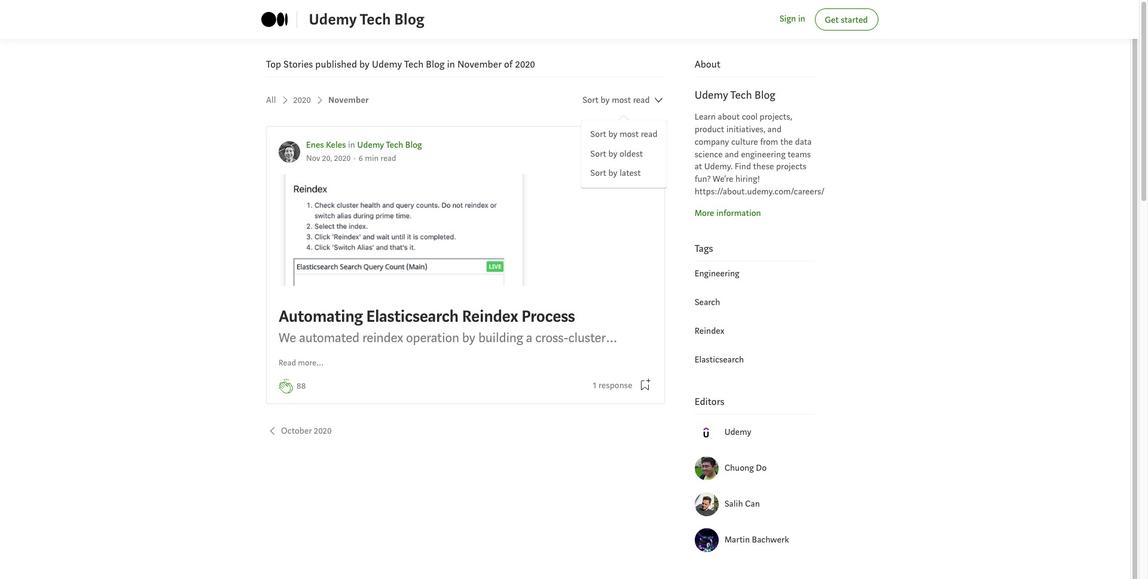 Task type: vqa. For each thing, say whether or not it's contained in the screenshot.
Business
no



Task type: locate. For each thing, give the bounding box(es) containing it.
search link
[[695, 297, 720, 308]]

all link
[[266, 89, 291, 111]]

0 horizontal spatial elasticsearch
[[366, 306, 459, 327]]

udemy tech blog link up published
[[309, 8, 425, 31]]

all
[[266, 95, 276, 106]]

at
[[695, 161, 702, 172]]

october
[[281, 426, 312, 437]]

the
[[781, 136, 793, 148]]

by
[[359, 58, 370, 71], [601, 95, 610, 106], [609, 129, 618, 140], [609, 148, 618, 159], [609, 167, 618, 179], [462, 329, 475, 346]]

and
[[768, 124, 782, 135], [725, 149, 739, 160]]

0 vertical spatial and
[[768, 124, 782, 135]]

learn
[[695, 111, 716, 123]]

tech
[[360, 10, 391, 29], [404, 58, 424, 71], [731, 88, 752, 102], [386, 139, 403, 151]]

most up 'oldest'
[[620, 129, 639, 140]]

0 horizontal spatial udemy tech blog
[[309, 10, 425, 29]]

2 vertical spatial in
[[348, 139, 355, 151]]

engineering link
[[695, 268, 740, 279]]

projects
[[776, 161, 807, 172]]

0 vertical spatial udemy tech blog
[[309, 10, 425, 29]]

keles
[[326, 139, 346, 151]]

1 vertical spatial elasticsearch
[[695, 354, 744, 365]]

read
[[279, 358, 296, 369]]

0 vertical spatial most
[[612, 95, 631, 106]]

elasticsearch link
[[695, 354, 744, 365]]

most
[[612, 95, 631, 106], [620, 129, 639, 140]]

october 2020 link
[[266, 425, 332, 438]]

1 vertical spatial sort by most read button
[[591, 128, 658, 142]]

salih can
[[725, 498, 760, 509]]

88
[[297, 381, 306, 392]]

udemy tech blog
[[309, 10, 425, 29], [695, 88, 776, 102]]

0 horizontal spatial november
[[328, 95, 369, 106]]

chuong do
[[725, 462, 767, 474]]

response
[[599, 380, 633, 391]]

udemy tech blog up published
[[309, 10, 425, 29]]

go to the profile of martin bachwerk image
[[695, 528, 719, 552]]

go to the profile of chuong do image
[[695, 456, 719, 480]]

of
[[504, 58, 513, 71]]

0 vertical spatial in
[[798, 13, 805, 25]]

elasticsearch
[[366, 306, 459, 327], [695, 354, 744, 365]]

1 horizontal spatial in
[[447, 58, 455, 71]]

udemy inside udemy link
[[725, 426, 752, 438]]

read
[[633, 95, 650, 106], [641, 129, 658, 140]]

cross-
[[535, 329, 569, 346]]

blog
[[395, 10, 425, 29], [426, 58, 445, 71], [755, 88, 776, 102], [405, 139, 422, 151]]

and down projects,
[[768, 124, 782, 135]]

1 vertical spatial and
[[725, 149, 739, 160]]

udemy right go to the profile of udemy image at the right of page
[[725, 426, 752, 438]]

1 vertical spatial most
[[620, 129, 639, 140]]

udemy link
[[725, 426, 814, 439]]

sort by latest
[[591, 167, 641, 179]]

elasticsearch up operation
[[366, 306, 459, 327]]

started
[[841, 14, 868, 26]]

chuong do link
[[725, 462, 814, 475]]

and up find
[[725, 149, 739, 160]]

1 vertical spatial november
[[328, 95, 369, 106]]

automated
[[299, 329, 360, 346]]

udemy.
[[705, 161, 733, 172]]

november down published
[[328, 95, 369, 106]]

2020 right all 'link'
[[293, 95, 311, 106]]

1 horizontal spatial november
[[458, 58, 502, 71]]

elasticsearch inside automating elasticsearch reindex process we automated reindex operation by building a cross-cluster…
[[366, 306, 459, 327]]

most up sort by oldest at the right top
[[612, 95, 631, 106]]

company
[[695, 136, 729, 148]]

martin bachwerk
[[725, 534, 789, 545]]

editors
[[695, 395, 725, 408]]

in
[[798, 13, 805, 25], [447, 58, 455, 71], [348, 139, 355, 151]]

sign in link
[[780, 13, 805, 26]]

in right keles
[[348, 139, 355, 151]]

1 response link
[[593, 379, 633, 392]]

1 horizontal spatial and
[[768, 124, 782, 135]]

top stories published by udemy tech blog in november of 2020
[[266, 58, 535, 71]]

1
[[593, 380, 597, 391]]

sort by latest button
[[591, 167, 658, 180]]

get
[[825, 14, 839, 26]]

sort by most read button
[[583, 89, 665, 111], [591, 128, 658, 142]]

these
[[753, 161, 774, 172]]

in left of
[[447, 58, 455, 71]]

udemy tech blog link up 6 min read image
[[357, 139, 422, 151]]

sort by oldest button
[[591, 147, 658, 161]]

0 horizontal spatial and
[[725, 149, 739, 160]]

sort by most read
[[583, 95, 650, 106], [591, 129, 658, 140]]

udemy up published
[[309, 10, 357, 29]]

about
[[695, 58, 721, 71]]

sort by most read up sort by oldest at the right top
[[583, 95, 650, 106]]

2020 right october
[[314, 426, 332, 437]]

2020
[[515, 58, 535, 71], [293, 95, 311, 106], [334, 153, 351, 164], [314, 426, 332, 437]]

0 horizontal spatial in
[[348, 139, 355, 151]]

engineering
[[695, 268, 740, 279]]

we're
[[713, 174, 734, 185]]

november left of
[[458, 58, 502, 71]]

2 horizontal spatial in
[[798, 13, 805, 25]]

get started link
[[815, 8, 878, 31]]

0 vertical spatial elasticsearch
[[366, 306, 459, 327]]

sort by most read up sort by oldest button
[[591, 129, 658, 140]]

sign in
[[780, 13, 805, 25]]

1 horizontal spatial elasticsearch
[[695, 354, 744, 365]]

1 horizontal spatial udemy tech blog
[[695, 88, 776, 102]]

udemy
[[309, 10, 357, 29], [372, 58, 402, 71], [695, 88, 728, 102], [357, 139, 384, 151], [725, 426, 752, 438]]

elasticsearch down reindex
[[695, 354, 744, 365]]

1 vertical spatial udemy tech blog
[[695, 88, 776, 102]]

go to the profile of enes keles image
[[279, 141, 300, 163]]

in right sign
[[798, 13, 805, 25]]

udemy tech blog link
[[309, 8, 425, 31], [357, 139, 422, 151]]

udemy tech blog up about
[[695, 88, 776, 102]]

hiring!
[[736, 174, 760, 185]]

reindex
[[695, 325, 725, 337]]

get started
[[825, 14, 868, 26]]

go to the profile of udemy image
[[695, 420, 719, 444]]

about
[[718, 111, 740, 123]]

building
[[478, 329, 523, 346]]



Task type: describe. For each thing, give the bounding box(es) containing it.
1 vertical spatial read
[[641, 129, 658, 140]]

enes keles in udemy tech blog
[[306, 139, 422, 151]]

salih can link
[[725, 498, 814, 511]]

search
[[695, 297, 720, 308]]

tags
[[695, 242, 713, 255]]

nov
[[306, 153, 320, 164]]

teams
[[788, 149, 811, 160]]

2020 right of
[[515, 58, 535, 71]]

1 vertical spatial udemy tech blog link
[[357, 139, 422, 151]]

chuong
[[725, 462, 754, 474]]

0 vertical spatial november
[[458, 58, 502, 71]]

bachwerk
[[752, 534, 789, 545]]

1 vertical spatial in
[[447, 58, 455, 71]]

https://about.udemy.com/careers/ link
[[695, 186, 825, 197]]

cool
[[742, 111, 758, 123]]

0 vertical spatial sort by most read
[[583, 95, 650, 106]]

88 button
[[297, 380, 306, 393]]

more
[[695, 207, 714, 219]]

automating elasticsearch reindex process we automated reindex operation by building a cross-cluster…
[[279, 306, 618, 346]]

reindex link
[[695, 325, 725, 337]]

by inside automating elasticsearch reindex process we automated reindex operation by building a cross-cluster…
[[462, 329, 475, 346]]

data
[[795, 136, 812, 148]]

martin bachwerk link
[[725, 533, 814, 547]]

fun?
[[695, 174, 711, 185]]

0 vertical spatial read
[[633, 95, 650, 106]]

sign
[[780, 13, 796, 25]]

20,
[[322, 153, 332, 164]]

engineering
[[741, 149, 786, 160]]

oldest
[[620, 148, 643, 159]]

https://about.udemy.com/careers/
[[695, 186, 825, 197]]

do
[[756, 462, 767, 474]]

enes
[[306, 139, 324, 151]]

nov 20, 2020
[[306, 153, 351, 164]]

top
[[266, 58, 281, 71]]

go to the profile of salih can image
[[695, 492, 719, 516]]

a
[[526, 329, 532, 346]]

initiatives,
[[727, 124, 766, 135]]

nov 20, 2020 link
[[306, 153, 351, 164]]

cluster…
[[569, 329, 618, 346]]

read more… link
[[279, 357, 324, 370]]

udemy up learn
[[695, 88, 728, 102]]

1 vertical spatial sort by most read
[[591, 129, 658, 140]]

reindex
[[362, 329, 403, 346]]

find
[[735, 161, 751, 172]]

enes keles link
[[306, 139, 346, 151]]

more information link
[[695, 207, 761, 219]]

information
[[717, 207, 761, 219]]

2020 inside october 2020 link
[[314, 426, 332, 437]]

0 vertical spatial udemy tech blog link
[[309, 8, 425, 31]]

culture
[[731, 136, 758, 148]]

published
[[315, 58, 357, 71]]

salih
[[725, 498, 743, 509]]

science
[[695, 149, 723, 160]]

projects,
[[760, 111, 792, 123]]

martin
[[725, 534, 750, 545]]

operation
[[406, 329, 459, 346]]

more information
[[695, 207, 761, 219]]

product
[[695, 124, 725, 135]]

stories
[[284, 58, 313, 71]]

6 min read image
[[359, 153, 396, 164]]

2020 link
[[293, 89, 326, 111]]

0 vertical spatial sort by most read button
[[583, 89, 665, 111]]

november link
[[328, 89, 369, 111]]

sort by oldest
[[591, 148, 643, 159]]

1 response
[[593, 380, 633, 391]]

latest
[[620, 167, 641, 179]]

we
[[279, 329, 296, 346]]

read more…
[[279, 358, 324, 369]]

2020 down keles
[[334, 153, 351, 164]]

from
[[760, 136, 778, 148]]

udemy right published
[[372, 58, 402, 71]]

udemy up 6 min read image
[[357, 139, 384, 151]]

learn about cool projects, product initiatives, and company culture from the data science and engineering teams at udemy. find these projects fun? we're hiring! https://about.udemy.com/careers/
[[695, 111, 825, 197]]

more…
[[298, 358, 324, 369]]

october 2020
[[281, 426, 332, 437]]

can
[[745, 498, 760, 509]]



